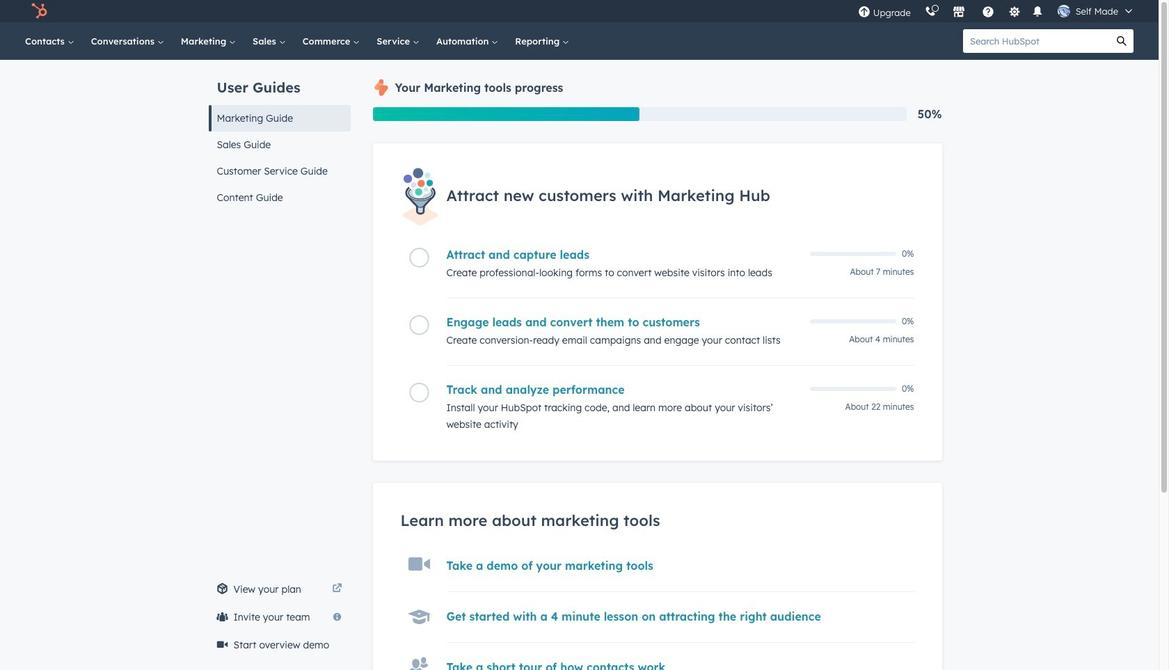 Task type: vqa. For each thing, say whether or not it's contained in the screenshot.
"need" on the left of the page
no



Task type: describe. For each thing, give the bounding box(es) containing it.
Search HubSpot search field
[[964, 29, 1110, 53]]

2 link opens in a new window image from the top
[[332, 584, 342, 595]]

1 link opens in a new window image from the top
[[332, 581, 342, 598]]

user guides element
[[209, 60, 351, 211]]

marketplaces image
[[953, 6, 965, 19]]



Task type: locate. For each thing, give the bounding box(es) containing it.
ruby anderson image
[[1058, 5, 1071, 17]]

progress bar
[[373, 107, 640, 121]]

link opens in a new window image
[[332, 581, 342, 598], [332, 584, 342, 595]]

menu
[[851, 0, 1142, 22]]



